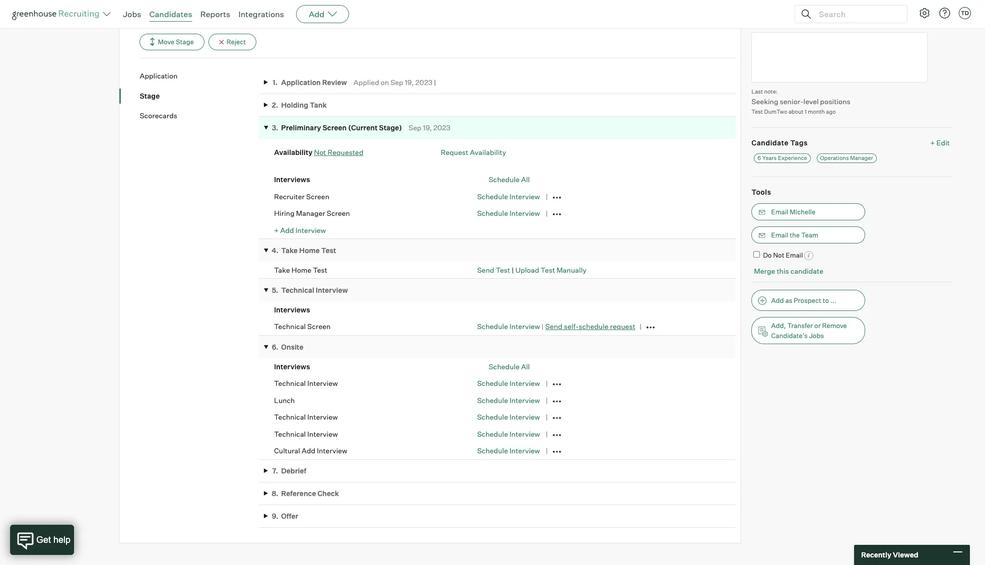 Task type: locate. For each thing, give the bounding box(es) containing it.
0 vertical spatial email
[[772, 208, 789, 216]]

| up sep 19, 2023
[[434, 78, 436, 86]]

1 vertical spatial sep
[[409, 124, 422, 132]]

stage right move
[[176, 38, 194, 46]]

scorecards
[[140, 111, 177, 120]]

sep
[[391, 78, 404, 86], [409, 124, 422, 132]]

0 horizontal spatial application
[[140, 72, 178, 80]]

1 schedule interview link from the top
[[477, 192, 540, 201]]

email left the
[[772, 231, 789, 239]]

3 schedule interview from the top
[[477, 380, 540, 388]]

3.
[[272, 124, 279, 132]]

take
[[281, 246, 298, 255], [274, 266, 290, 274]]

2 technical interview from the top
[[274, 413, 338, 422]]

schedule for 4th schedule interview link from the top of the page
[[477, 380, 508, 388]]

1 horizontal spatial stage
[[176, 38, 194, 46]]

| left "upload" at the top right
[[512, 266, 514, 274]]

test
[[752, 108, 763, 115], [321, 246, 336, 255], [313, 266, 328, 274], [496, 266, 511, 274], [541, 266, 555, 274]]

1 horizontal spatial 19,
[[423, 124, 432, 132]]

0 vertical spatial +
[[931, 138, 936, 147]]

schedule for second schedule all link
[[489, 363, 520, 371]]

jobs
[[123, 9, 141, 19], [810, 332, 825, 340]]

1 horizontal spatial manager
[[851, 155, 874, 162]]

1 vertical spatial schedule all link
[[489, 363, 530, 371]]

1 vertical spatial on
[[381, 78, 389, 86]]

1 vertical spatial +
[[274, 226, 279, 235]]

make
[[752, 18, 772, 26]]

not right do
[[774, 251, 785, 259]]

0 horizontal spatial not
[[314, 148, 326, 157]]

an
[[187, 11, 195, 19]]

test left "upload" at the top right
[[496, 266, 511, 274]]

|
[[434, 78, 436, 86], [512, 266, 514, 274], [542, 323, 544, 331]]

email up merge this candidate link
[[786, 251, 804, 259]]

recruiter screen
[[274, 192, 330, 201]]

0 vertical spatial |
[[434, 78, 436, 86]]

reports
[[200, 9, 231, 19]]

7.
[[272, 467, 278, 476]]

2 horizontal spatial |
[[542, 323, 544, 331]]

0 horizontal spatial manager
[[296, 209, 325, 218]]

screen up 'not requested' dropdown button
[[323, 124, 347, 132]]

add left as
[[772, 297, 785, 305]]

jobs link
[[123, 9, 141, 19]]

1. application review applied on  sep 19, 2023 |
[[273, 78, 436, 86]]

0 horizontal spatial stage
[[140, 92, 160, 100]]

technical up cultural
[[274, 430, 306, 439]]

greenhouse recruiting image
[[12, 8, 103, 20]]

1 vertical spatial stage
[[140, 92, 160, 100]]

4 schedule interview from the top
[[477, 396, 540, 405]]

add as prospect to ...
[[772, 297, 837, 305]]

test down seeking
[[752, 108, 763, 115]]

michelle
[[790, 208, 816, 216]]

sep right applied
[[391, 78, 404, 86]]

stage up scorecards
[[140, 92, 160, 100]]

1 horizontal spatial application
[[281, 78, 321, 86]]

take down 4.
[[274, 266, 290, 274]]

0 vertical spatial manager
[[851, 155, 874, 162]]

1 vertical spatial all
[[521, 363, 530, 371]]

add
[[309, 9, 325, 19], [280, 226, 294, 235], [772, 297, 785, 305], [302, 447, 316, 456]]

schedule
[[489, 175, 520, 184], [477, 192, 508, 201], [477, 209, 508, 218], [477, 323, 508, 331], [489, 363, 520, 371], [477, 380, 508, 388], [477, 396, 508, 405], [477, 413, 508, 422], [477, 430, 508, 439], [477, 447, 508, 456]]

0 horizontal spatial jobs
[[123, 9, 141, 19]]

senior-
[[780, 97, 804, 106]]

1 horizontal spatial |
[[512, 266, 514, 274]]

2 availability from the left
[[470, 148, 507, 157]]

not for requested
[[314, 148, 326, 157]]

tools
[[752, 188, 772, 197]]

3 interviews from the top
[[274, 363, 310, 371]]

+ edit link
[[928, 136, 953, 149]]

manager
[[851, 155, 874, 162], [296, 209, 325, 218]]

note
[[779, 18, 797, 26]]

0 horizontal spatial availability
[[274, 148, 313, 157]]

3 schedule interview link from the top
[[477, 323, 540, 331]]

test right "upload" at the top right
[[541, 266, 555, 274]]

add down hiring
[[280, 226, 294, 235]]

5. technical interview
[[272, 286, 348, 295]]

to left an
[[179, 11, 186, 19]]

+ for + edit
[[931, 138, 936, 147]]

team
[[802, 231, 819, 239]]

as
[[786, 297, 793, 305]]

setup
[[28, 2, 51, 12]]

19,
[[405, 78, 414, 86], [423, 124, 432, 132]]

send left "upload" at the top right
[[477, 266, 495, 274]]

on right ad at the left top of the page
[[207, 11, 215, 19]]

1 horizontal spatial +
[[931, 138, 936, 147]]

0 vertical spatial interviews
[[274, 175, 310, 184]]

schedule interview link
[[477, 192, 540, 201], [477, 209, 540, 218], [477, 323, 540, 331], [477, 380, 540, 388], [477, 396, 540, 405], [477, 413, 540, 422], [477, 430, 540, 439], [477, 447, 540, 456]]

technical up lunch
[[274, 380, 306, 388]]

application down move
[[140, 72, 178, 80]]

jobs down or
[[810, 332, 825, 340]]

0 vertical spatial not
[[314, 148, 326, 157]]

+ inside 'link'
[[931, 138, 936, 147]]

0 vertical spatial all
[[521, 175, 530, 184]]

0 vertical spatial 2023
[[416, 78, 433, 86]]

interviews
[[274, 175, 310, 184], [274, 306, 310, 314], [274, 363, 310, 371]]

take right 4.
[[281, 246, 298, 255]]

stage)
[[379, 124, 402, 132]]

0 horizontal spatial on
[[207, 11, 215, 19]]

td
[[962, 10, 970, 17]]

technical interview down lunch
[[274, 413, 338, 422]]

interviews up "technical screen"
[[274, 306, 310, 314]]

self-
[[564, 323, 579, 331]]

application up 2. holding tank
[[281, 78, 321, 86]]

interviews up recruiter
[[274, 175, 310, 184]]

reject
[[227, 38, 246, 46]]

6
[[758, 155, 762, 162]]

reject button
[[209, 34, 257, 50]]

0 vertical spatial 19,
[[405, 78, 414, 86]]

1 horizontal spatial not
[[774, 251, 785, 259]]

1 horizontal spatial 2023
[[434, 124, 451, 132]]

0 vertical spatial schedule all
[[489, 175, 530, 184]]

1 horizontal spatial availability
[[470, 148, 507, 157]]

19, right applied
[[405, 78, 414, 86]]

1 horizontal spatial to
[[823, 297, 830, 305]]

1 vertical spatial to
[[823, 297, 830, 305]]

email left michelle
[[772, 208, 789, 216]]

0 vertical spatial schedule all link
[[489, 175, 530, 184]]

schedule for second schedule all link from the bottom
[[489, 175, 520, 184]]

availability
[[274, 148, 313, 157], [470, 148, 507, 157]]

Do Not Email checkbox
[[754, 251, 761, 258]]

preliminary
[[281, 124, 321, 132]]

Search text field
[[817, 7, 899, 21]]

email for email michelle
[[772, 208, 789, 216]]

1 vertical spatial |
[[512, 266, 514, 274]]

2 schedule interview from the top
[[477, 209, 540, 218]]

2 vertical spatial interviews
[[274, 363, 310, 371]]

manager right operations
[[851, 155, 874, 162]]

offer
[[281, 512, 299, 521]]

to inside add as prospect to ... button
[[823, 297, 830, 305]]

email inside button
[[772, 208, 789, 216]]

screen down '5. technical interview'
[[308, 323, 331, 331]]

@mentions
[[921, 18, 953, 26]]

not for email
[[774, 251, 785, 259]]

application
[[140, 72, 178, 80], [281, 78, 321, 86]]

+ edit
[[931, 138, 951, 147]]

schedule interview
[[477, 192, 540, 201], [477, 209, 540, 218], [477, 380, 540, 388], [477, 396, 540, 405], [477, 413, 540, 422], [477, 430, 540, 439], [477, 447, 540, 456]]

2023 up sep 19, 2023
[[416, 78, 433, 86]]

integrations link
[[239, 9, 284, 19]]

technical up 6. onsite
[[274, 323, 306, 331]]

1 vertical spatial interviews
[[274, 306, 310, 314]]

candidate tags
[[752, 138, 808, 147]]

home up take home test
[[299, 246, 320, 255]]

technical interview up lunch
[[274, 380, 338, 388]]

1 vertical spatial email
[[772, 231, 789, 239]]

responded
[[140, 11, 178, 19]]

2 schedule all from the top
[[489, 363, 530, 371]]

not left requested
[[314, 148, 326, 157]]

schedule for eighth schedule interview link from the bottom
[[477, 192, 508, 201]]

2023 up request
[[434, 124, 451, 132]]

job setup link
[[12, 1, 89, 13]]

technical for 4th schedule interview link from the top of the page
[[274, 380, 306, 388]]

6 schedule interview link from the top
[[477, 413, 540, 422]]

test up take home test
[[321, 246, 336, 255]]

home down 4. take home test
[[292, 266, 312, 274]]

3 technical interview from the top
[[274, 430, 338, 439]]

1 schedule interview from the top
[[477, 192, 540, 201]]

0 horizontal spatial +
[[274, 226, 279, 235]]

2 all from the top
[[521, 363, 530, 371]]

send left the self-
[[546, 323, 563, 331]]

19, right "stage)" in the top left of the page
[[423, 124, 432, 132]]

+ down hiring
[[274, 226, 279, 235]]

1 vertical spatial technical interview
[[274, 413, 338, 422]]

1 vertical spatial 2023
[[434, 124, 451, 132]]

technical down lunch
[[274, 413, 306, 422]]

0 horizontal spatial |
[[434, 78, 436, 86]]

not
[[314, 148, 326, 157], [774, 251, 785, 259]]

2 vertical spatial |
[[542, 323, 544, 331]]

1 vertical spatial manager
[[296, 209, 325, 218]]

1 vertical spatial schedule all
[[489, 363, 530, 371]]

0 horizontal spatial sep
[[391, 78, 404, 86]]

candidate
[[791, 267, 824, 276]]

1 interviews from the top
[[274, 175, 310, 184]]

1 horizontal spatial sep
[[409, 124, 422, 132]]

stage link
[[140, 91, 259, 101]]

candidates
[[149, 9, 192, 19]]

0 horizontal spatial to
[[179, 11, 186, 19]]

jobs left candidates link
[[123, 9, 141, 19]]

1 schedule all link from the top
[[489, 175, 530, 184]]

1 vertical spatial not
[[774, 251, 785, 259]]

1 vertical spatial jobs
[[810, 332, 825, 340]]

0 vertical spatial sep
[[391, 78, 404, 86]]

screen up hiring manager screen
[[306, 192, 330, 201]]

operations manager
[[821, 155, 874, 162]]

1
[[805, 108, 807, 115]]

jobs inside add, transfer or remove candidate's jobs
[[810, 332, 825, 340]]

technical screen
[[274, 323, 331, 331]]

(current
[[348, 124, 378, 132]]

reports link
[[200, 9, 231, 19]]

8 schedule interview link from the top
[[477, 447, 540, 456]]

1 horizontal spatial on
[[381, 78, 389, 86]]

technical interview up cultural add interview
[[274, 430, 338, 439]]

technical down take home test
[[281, 286, 314, 295]]

tags
[[791, 138, 808, 147]]

schedule for 2nd schedule interview link
[[477, 209, 508, 218]]

2 vertical spatial technical interview
[[274, 430, 338, 439]]

add as prospect to ... button
[[752, 290, 866, 311]]

upload test manually link
[[516, 266, 587, 274]]

1 horizontal spatial send
[[546, 323, 563, 331]]

sep right "stage)" in the top left of the page
[[409, 124, 422, 132]]

0 vertical spatial send
[[477, 266, 495, 274]]

0 vertical spatial on
[[207, 11, 215, 19]]

schedule for 3rd schedule interview link from the bottom of the page
[[477, 413, 508, 422]]

interviews down onsite
[[274, 363, 310, 371]]

| left the self-
[[542, 323, 544, 331]]

+ left edit
[[931, 138, 936, 147]]

0 vertical spatial technical interview
[[274, 380, 338, 388]]

request availability
[[441, 148, 507, 157]]

viewed
[[894, 551, 919, 560]]

add inside 'add' popup button
[[309, 9, 325, 19]]

email inside button
[[772, 231, 789, 239]]

1 vertical spatial take
[[274, 266, 290, 274]]

2 schedule interview link from the top
[[477, 209, 540, 218]]

availability down preliminary
[[274, 148, 313, 157]]

availability right request
[[470, 148, 507, 157]]

on right applied
[[381, 78, 389, 86]]

None text field
[[752, 32, 929, 82]]

0 vertical spatial stage
[[176, 38, 194, 46]]

email for email the team
[[772, 231, 789, 239]]

1 technical interview from the top
[[274, 380, 338, 388]]

manager down recruiter screen
[[296, 209, 325, 218]]

2 schedule all link from the top
[[489, 363, 530, 371]]

0 vertical spatial jobs
[[123, 9, 141, 19]]

add right dumtwo)
[[309, 9, 325, 19]]

1 vertical spatial 19,
[[423, 124, 432, 132]]

0 horizontal spatial send
[[477, 266, 495, 274]]

to left ...
[[823, 297, 830, 305]]

1 horizontal spatial jobs
[[810, 332, 825, 340]]

add button
[[296, 5, 349, 23]]

4.
[[272, 246, 279, 255]]

on
[[207, 11, 215, 19], [381, 78, 389, 86]]



Task type: describe. For each thing, give the bounding box(es) containing it.
review
[[322, 78, 347, 86]]

0 vertical spatial home
[[299, 246, 320, 255]]

1 vertical spatial home
[[292, 266, 312, 274]]

note:
[[765, 88, 778, 95]]

do
[[764, 251, 772, 259]]

month
[[809, 108, 826, 115]]

1 vertical spatial send
[[546, 323, 563, 331]]

add, transfer or remove candidate's jobs
[[772, 322, 848, 340]]

8.
[[272, 490, 279, 498]]

9. offer
[[272, 512, 299, 521]]

recently
[[862, 551, 892, 560]]

schedule for second schedule interview link from the bottom
[[477, 430, 508, 439]]

+ add interview
[[274, 226, 326, 235]]

add right cultural
[[302, 447, 316, 456]]

2 interviews from the top
[[274, 306, 310, 314]]

1.
[[273, 78, 278, 86]]

7 schedule interview link from the top
[[477, 430, 540, 439]]

(test
[[252, 11, 269, 19]]

make a note
[[752, 18, 797, 26]]

hiring
[[274, 209, 295, 218]]

hiring manager screen
[[274, 209, 350, 218]]

schedule for 4th schedule interview link from the bottom of the page
[[477, 396, 508, 405]]

1 schedule all from the top
[[489, 175, 530, 184]]

not requested button
[[314, 148, 364, 157]]

send self-schedule request link
[[546, 323, 636, 331]]

on for applied
[[381, 78, 389, 86]]

do not email
[[764, 251, 804, 259]]

onsite
[[281, 343, 304, 352]]

request
[[441, 148, 469, 157]]

0 vertical spatial to
[[179, 11, 186, 19]]

merge
[[755, 267, 776, 276]]

1 all from the top
[[521, 175, 530, 184]]

on for ad
[[207, 11, 215, 19]]

screen down recruiter screen
[[327, 209, 350, 218]]

request
[[611, 323, 636, 331]]

manager for hiring
[[296, 209, 325, 218]]

positions
[[821, 97, 851, 106]]

technical for 3rd schedule interview link from the bottom of the page
[[274, 413, 306, 422]]

4 schedule interview link from the top
[[477, 380, 540, 388]]

email the team button
[[752, 227, 866, 244]]

technical for second schedule interview link from the bottom
[[274, 430, 306, 439]]

stage inside button
[[176, 38, 194, 46]]

holding
[[281, 101, 309, 109]]

upload
[[516, 266, 540, 274]]

scorecards link
[[140, 111, 259, 121]]

ago
[[827, 108, 836, 115]]

7 schedule interview from the top
[[477, 447, 540, 456]]

sep 19, 2023
[[409, 124, 451, 132]]

schedule
[[579, 323, 609, 331]]

manager for operations
[[851, 155, 874, 162]]

candidates link
[[149, 9, 192, 19]]

reference
[[281, 490, 316, 498]]

test inside "last note: seeking senior-level positions test dumtwo               about 1 month               ago"
[[752, 108, 763, 115]]

technical for sixth schedule interview link from the bottom of the page
[[274, 323, 306, 331]]

td button
[[958, 5, 974, 21]]

dumtwo
[[765, 108, 788, 115]]

send test link
[[477, 266, 511, 274]]

request availability button
[[441, 148, 507, 157]]

4. take home test
[[272, 246, 336, 255]]

2.
[[272, 101, 279, 109]]

5.
[[272, 286, 279, 295]]

test up '5. technical interview'
[[313, 266, 328, 274]]

take home test
[[274, 266, 328, 274]]

2 vertical spatial email
[[786, 251, 804, 259]]

tank
[[310, 101, 327, 109]]

level
[[804, 97, 819, 106]]

email the team
[[772, 231, 819, 239]]

@mentions link
[[921, 17, 953, 27]]

cultural add interview
[[274, 447, 348, 456]]

3. preliminary screen (current stage)
[[272, 124, 402, 132]]

requested
[[328, 148, 364, 157]]

merge this candidate
[[755, 267, 824, 276]]

remove
[[823, 322, 848, 330]]

6. onsite
[[272, 343, 304, 352]]

or
[[815, 322, 821, 330]]

7. debrief
[[272, 467, 307, 476]]

6 schedule interview from the top
[[477, 430, 540, 439]]

configure image
[[919, 7, 931, 19]]

schedule for 8th schedule interview link from the top
[[477, 447, 508, 456]]

about
[[789, 108, 804, 115]]

5 schedule interview from the top
[[477, 413, 540, 422]]

transfer
[[788, 322, 814, 330]]

1 availability from the left
[[274, 148, 313, 157]]

glassdoor
[[217, 11, 250, 19]]

responded to an ad on glassdoor (test dumtwo)
[[140, 11, 304, 19]]

last note: seeking senior-level positions test dumtwo               about 1 month               ago
[[752, 88, 851, 115]]

0 vertical spatial take
[[281, 246, 298, 255]]

schedule interview | send self-schedule request
[[477, 323, 636, 331]]

candidate's
[[772, 332, 808, 340]]

applied
[[354, 78, 379, 86]]

edit
[[937, 138, 951, 147]]

debrief
[[281, 467, 307, 476]]

+ add interview link
[[274, 226, 326, 235]]

merge this candidate link
[[755, 267, 824, 276]]

td button
[[960, 7, 972, 19]]

move stage
[[158, 38, 194, 46]]

candidate
[[752, 138, 789, 147]]

years
[[763, 155, 777, 162]]

add, transfer or remove candidate's jobs button
[[752, 317, 866, 345]]

9.
[[272, 512, 279, 521]]

application link
[[140, 71, 259, 81]]

| for schedule
[[542, 323, 544, 331]]

job
[[12, 2, 26, 12]]

add inside add as prospect to ... button
[[772, 297, 785, 305]]

recruiter
[[274, 192, 305, 201]]

6 years experience
[[758, 155, 808, 162]]

recently viewed
[[862, 551, 919, 560]]

0 horizontal spatial 2023
[[416, 78, 433, 86]]

manually
[[557, 266, 587, 274]]

a
[[773, 18, 778, 26]]

5 schedule interview link from the top
[[477, 396, 540, 405]]

integrations
[[239, 9, 284, 19]]

0 horizontal spatial 19,
[[405, 78, 414, 86]]

email michelle
[[772, 208, 816, 216]]

| for send
[[512, 266, 514, 274]]

6.
[[272, 343, 279, 352]]

check
[[318, 490, 339, 498]]

+ for + add interview
[[274, 226, 279, 235]]

add,
[[772, 322, 787, 330]]



Task type: vqa. For each thing, say whether or not it's contained in the screenshot.
'Full'
no



